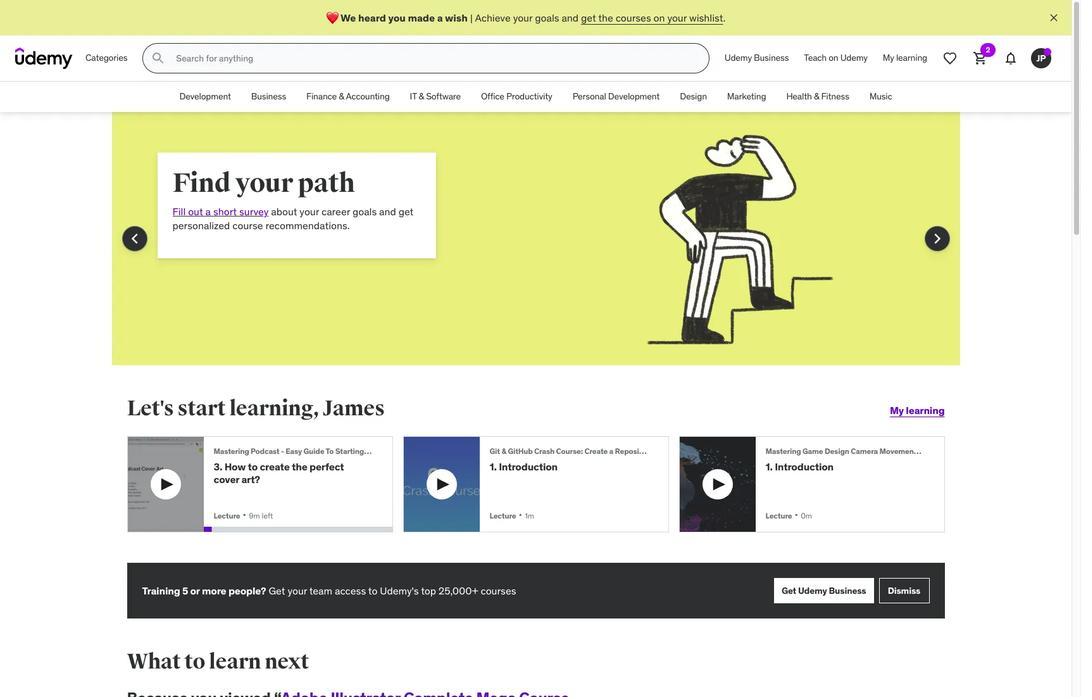 Task type: locate. For each thing, give the bounding box(es) containing it.
2 1. from the left
[[766, 461, 773, 473]]

0 horizontal spatial and
[[379, 205, 396, 218]]

office
[[481, 91, 504, 102]]

0 vertical spatial get
[[581, 11, 596, 24]]

1 horizontal spatial get
[[782, 585, 796, 596]]

marketing
[[727, 91, 766, 102]]

it
[[410, 91, 417, 102]]

mastering game design camera movements in arcade studio 1. introduction
[[766, 446, 980, 473]]

previous image
[[124, 229, 145, 249]]

0 horizontal spatial get
[[399, 205, 414, 218]]

training 5 or more people? get your team access to udemy's top 25,000+ courses
[[142, 584, 516, 597]]

1 vertical spatial to
[[368, 584, 378, 597]]

learning up the in
[[906, 404, 945, 417]]

career
[[322, 205, 350, 218]]

& right it
[[419, 91, 424, 102]]

get inside about your career goals and get personalized course recommendations.
[[399, 205, 414, 218]]

design left marketing
[[680, 91, 707, 102]]

lecture for 1.
[[766, 511, 792, 520]]

get
[[269, 584, 285, 597], [782, 585, 796, 596]]

team
[[309, 584, 332, 597]]

movements
[[880, 446, 921, 456]]

mastering up how
[[214, 446, 249, 456]]

about your career goals and get personalized course recommendations.
[[173, 205, 414, 232]]

1 mastering from the left
[[214, 446, 249, 456]]

0 horizontal spatial to
[[184, 648, 205, 675]]

podcast left "-"
[[251, 446, 279, 456]]

made
[[408, 11, 435, 24]]

& inside git & github crash course: create a repository from scratch! 1. introduction
[[502, 446, 506, 456]]

0 vertical spatial courses
[[616, 11, 651, 24]]

people?
[[228, 584, 266, 597]]

2 lecture from the left
[[490, 511, 516, 520]]

3 lecture from the left
[[766, 511, 792, 520]]

health & fitness link
[[776, 82, 860, 112]]

0 vertical spatial my learning
[[883, 52, 927, 63]]

mastering inside mastering game design camera movements in arcade studio 1. introduction
[[766, 446, 801, 456]]

and inside about your career goals and get personalized course recommendations.
[[379, 205, 396, 218]]

• for 1.
[[795, 508, 798, 521]]

• left 9m
[[243, 508, 246, 521]]

& right health at top
[[814, 91, 819, 102]]

mastering left game
[[766, 446, 801, 456]]

introduction inside mastering game design camera movements in arcade studio 1. introduction
[[775, 461, 834, 473]]

lecture for from
[[490, 511, 516, 520]]

my learning link
[[875, 43, 935, 73], [890, 396, 945, 426]]

0 vertical spatial my learning link
[[875, 43, 935, 73]]

1.
[[490, 461, 497, 473], [766, 461, 773, 473]]

and
[[562, 11, 579, 24], [379, 205, 396, 218]]

my up music
[[883, 52, 894, 63]]

3 • from the left
[[795, 508, 798, 521]]

mastering for 3.
[[214, 446, 249, 456]]

1 vertical spatial my learning link
[[890, 396, 945, 426]]

let's
[[127, 395, 174, 422]]

0 vertical spatial and
[[562, 11, 579, 24]]

1. introduction link down 'course:'
[[490, 461, 648, 473]]

1 horizontal spatial the
[[598, 11, 613, 24]]

2 vertical spatial to
[[184, 648, 205, 675]]

1 horizontal spatial and
[[562, 11, 579, 24]]

0 horizontal spatial 1.
[[490, 461, 497, 473]]

design right game
[[825, 446, 849, 456]]

udemy business link
[[717, 43, 797, 73]]

your left wishlist
[[668, 11, 687, 24]]

0 vertical spatial goals
[[535, 11, 559, 24]]

2 podcast from the left
[[383, 446, 411, 456]]

on left wishlist
[[654, 11, 665, 24]]

3% complete image
[[204, 527, 211, 532]]

a right create
[[609, 446, 614, 456]]

0 vertical spatial on
[[654, 11, 665, 24]]

1 vertical spatial on
[[829, 52, 839, 63]]

0 vertical spatial the
[[598, 11, 613, 24]]

2 mastering from the left
[[766, 446, 801, 456]]

1 introduction from the left
[[499, 461, 558, 473]]

your left team
[[288, 584, 307, 597]]

courses
[[616, 11, 651, 24], [481, 584, 516, 597]]

my up the movements at right bottom
[[890, 404, 904, 417]]

udemy
[[725, 52, 752, 63], [841, 52, 868, 63], [798, 585, 827, 596]]

podcast
[[251, 446, 279, 456], [383, 446, 411, 456]]

1. introduction link for introduction
[[766, 461, 924, 473]]

2 horizontal spatial business
[[829, 585, 866, 596]]

1 vertical spatial business
[[251, 91, 286, 102]]

finance & accounting
[[306, 91, 390, 102]]

1 horizontal spatial goals
[[535, 11, 559, 24]]

left
[[262, 511, 273, 520]]

to right access
[[368, 584, 378, 597]]

& right git at the left of the page
[[502, 446, 506, 456]]

1 vertical spatial design
[[825, 446, 849, 456]]

my learning link up the in
[[890, 396, 945, 426]]

2 horizontal spatial lecture
[[766, 511, 792, 520]]

1 horizontal spatial on
[[829, 52, 839, 63]]

personal development link
[[563, 82, 670, 112]]

your up recommendations. on the top left
[[300, 205, 319, 218]]

0 horizontal spatial development
[[179, 91, 231, 102]]

software
[[426, 91, 461, 102]]

1. up "lecture • 0m"
[[766, 461, 773, 473]]

business
[[754, 52, 789, 63], [251, 91, 286, 102], [829, 585, 866, 596]]

Search for anything text field
[[174, 47, 694, 69]]

1 vertical spatial goals
[[353, 205, 377, 218]]

udemy image
[[15, 47, 73, 69]]

0 horizontal spatial podcast
[[251, 446, 279, 456]]

dismiss button
[[879, 578, 930, 603]]

business left teach
[[754, 52, 789, 63]]

lecture left 0m
[[766, 511, 792, 520]]

1 horizontal spatial design
[[825, 446, 849, 456]]

mastering inside mastering podcast -  easy guide to starting your podcast 3. how to create the perfect cover art?
[[214, 446, 249, 456]]

introduction
[[499, 461, 558, 473], [775, 461, 834, 473]]

wishlist
[[689, 11, 723, 24]]

2 • from the left
[[519, 508, 522, 521]]

1 horizontal spatial 1.
[[766, 461, 773, 473]]

1 horizontal spatial business
[[754, 52, 789, 63]]

1 horizontal spatial to
[[248, 461, 258, 473]]

1 vertical spatial and
[[379, 205, 396, 218]]

0 horizontal spatial courses
[[481, 584, 516, 597]]

mastering
[[214, 446, 249, 456], [766, 446, 801, 456]]

2 horizontal spatial a
[[609, 446, 614, 456]]

a inside git & github crash course: create a repository from scratch! 1. introduction
[[609, 446, 614, 456]]

0 horizontal spatial on
[[654, 11, 665, 24]]

1 vertical spatial courses
[[481, 584, 516, 597]]

lecture left 9m
[[214, 511, 240, 520]]

.
[[723, 11, 726, 24]]

my learning up the in
[[890, 404, 945, 417]]

2 1. introduction link from the left
[[766, 461, 924, 473]]

1 podcast from the left
[[251, 446, 279, 456]]

1 horizontal spatial introduction
[[775, 461, 834, 473]]

1 horizontal spatial 1. introduction link
[[766, 461, 924, 473]]

• left 1m
[[519, 508, 522, 521]]

2 vertical spatial business
[[829, 585, 866, 596]]

1 horizontal spatial udemy
[[798, 585, 827, 596]]

2 development from the left
[[608, 91, 660, 102]]

2 vertical spatial a
[[609, 446, 614, 456]]

introduction down github
[[499, 461, 558, 473]]

2 horizontal spatial •
[[795, 508, 798, 521]]

1 vertical spatial get
[[399, 205, 414, 218]]

0 vertical spatial to
[[248, 461, 258, 473]]

1. introduction link
[[490, 461, 648, 473], [766, 461, 924, 473]]

business link
[[241, 82, 296, 112]]

lecture inside "lecture • 0m"
[[766, 511, 792, 520]]

your
[[513, 11, 533, 24], [668, 11, 687, 24], [235, 167, 293, 199], [300, 205, 319, 218], [288, 584, 307, 597]]

submit search image
[[151, 51, 166, 66]]

0 horizontal spatial design
[[680, 91, 707, 102]]

2 introduction from the left
[[775, 461, 834, 473]]

1 vertical spatial a
[[205, 205, 211, 218]]

starting
[[335, 446, 364, 456]]

1 lecture from the left
[[214, 511, 240, 520]]

james
[[323, 395, 385, 422]]

25,000+
[[439, 584, 478, 597]]

goals right career
[[353, 205, 377, 218]]

a left wish
[[437, 11, 443, 24]]

1 horizontal spatial lecture
[[490, 511, 516, 520]]

my learning link left wishlist image
[[875, 43, 935, 73]]

the
[[598, 11, 613, 24], [292, 461, 307, 473]]

0 horizontal spatial mastering
[[214, 446, 249, 456]]

& for fitness
[[814, 91, 819, 102]]

1 vertical spatial the
[[292, 461, 307, 473]]

to left learn
[[184, 648, 205, 675]]

dismiss
[[888, 585, 921, 596]]

business left finance
[[251, 91, 286, 102]]

my
[[883, 52, 894, 63], [890, 404, 904, 417]]

1 1. introduction link from the left
[[490, 461, 648, 473]]

a right out
[[205, 205, 211, 218]]

podcast right your
[[383, 446, 411, 456]]

& right finance
[[339, 91, 344, 102]]

1. down git at the left of the page
[[490, 461, 497, 473]]

learning left wishlist image
[[896, 52, 927, 63]]

the inside mastering podcast -  easy guide to starting your podcast 3. how to create the perfect cover art?
[[292, 461, 307, 473]]

•
[[243, 508, 246, 521], [519, 508, 522, 521], [795, 508, 798, 521]]

0 horizontal spatial introduction
[[499, 461, 558, 473]]

1 horizontal spatial development
[[608, 91, 660, 102]]

1. introduction link down camera
[[766, 461, 924, 473]]

0 horizontal spatial business
[[251, 91, 286, 102]]

to right how
[[248, 461, 258, 473]]

0 horizontal spatial the
[[292, 461, 307, 473]]

you
[[388, 11, 406, 24]]

perfect
[[310, 461, 344, 473]]

introduction down game
[[775, 461, 834, 473]]

find your path
[[173, 167, 355, 199]]

personal
[[573, 91, 606, 102]]

on right teach
[[829, 52, 839, 63]]

1 horizontal spatial •
[[519, 508, 522, 521]]

0 vertical spatial a
[[437, 11, 443, 24]]

jp link
[[1026, 43, 1057, 73]]

0 horizontal spatial •
[[243, 508, 246, 521]]

goals right achieve
[[535, 11, 559, 24]]

lecture inside lecture • 1m
[[490, 511, 516, 520]]

1 horizontal spatial podcast
[[383, 446, 411, 456]]

course:
[[556, 446, 583, 456]]

arcade
[[930, 446, 955, 456]]

business left dismiss
[[829, 585, 866, 596]]

teach
[[804, 52, 827, 63]]

1 horizontal spatial a
[[437, 11, 443, 24]]

lecture left 1m
[[490, 511, 516, 520]]

• left 0m
[[795, 508, 798, 521]]

0 horizontal spatial lecture
[[214, 511, 240, 520]]

my learning left wishlist image
[[883, 52, 927, 63]]

0 vertical spatial business
[[754, 52, 789, 63]]

recommendations.
[[266, 219, 350, 232]]

1 development from the left
[[179, 91, 231, 102]]

lecture • 9m left
[[214, 508, 273, 521]]

git
[[490, 446, 500, 456]]

1 horizontal spatial mastering
[[766, 446, 801, 456]]

my learning
[[883, 52, 927, 63], [890, 404, 945, 417]]

survey
[[239, 205, 269, 218]]

3. how to create the perfect cover art? link
[[214, 461, 372, 485]]

1. inside mastering game design camera movements in arcade studio 1. introduction
[[766, 461, 773, 473]]

0 horizontal spatial get
[[269, 584, 285, 597]]

0 horizontal spatial 1. introduction link
[[490, 461, 648, 473]]

1 1. from the left
[[490, 461, 497, 473]]

1 vertical spatial my learning
[[890, 404, 945, 417]]

business inside 'get udemy business' link
[[829, 585, 866, 596]]

0 vertical spatial my
[[883, 52, 894, 63]]

in
[[922, 446, 929, 456]]

0 horizontal spatial udemy
[[725, 52, 752, 63]]

0 horizontal spatial goals
[[353, 205, 377, 218]]

&
[[339, 91, 344, 102], [419, 91, 424, 102], [814, 91, 819, 102], [502, 446, 506, 456]]



Task type: vqa. For each thing, say whether or not it's contained in the screenshot.
'recommendations'
no



Task type: describe. For each thing, give the bounding box(es) containing it.
design link
[[670, 82, 717, 112]]

what to learn next
[[127, 648, 309, 675]]

find
[[173, 167, 231, 199]]

accounting
[[346, 91, 390, 102]]

learning,
[[229, 395, 319, 422]]

close image
[[1048, 11, 1060, 24]]

next
[[265, 648, 309, 675]]

1. introduction link for scratch!
[[490, 461, 648, 473]]

the for create
[[292, 461, 307, 473]]

office productivity
[[481, 91, 552, 102]]

1 vertical spatial learning
[[906, 404, 945, 417]]

productivity
[[506, 91, 552, 102]]

development link
[[169, 82, 241, 112]]

& for accounting
[[339, 91, 344, 102]]

path
[[298, 167, 355, 199]]

training
[[142, 584, 180, 597]]

access
[[335, 584, 366, 597]]

fill
[[173, 205, 186, 218]]

create
[[260, 461, 290, 473]]

0 vertical spatial design
[[680, 91, 707, 102]]

lecture • 1m
[[490, 508, 534, 521]]

course
[[232, 219, 263, 232]]

udemy business
[[725, 52, 789, 63]]

on inside teach on udemy link
[[829, 52, 839, 63]]

repository
[[615, 446, 653, 456]]

you have alerts image
[[1044, 48, 1052, 56]]

crash
[[534, 446, 555, 456]]

notifications image
[[1003, 51, 1019, 66]]

about
[[271, 205, 297, 218]]

wish
[[445, 11, 468, 24]]

office productivity link
[[471, 82, 563, 112]]

personalized
[[173, 219, 230, 232]]

jp
[[1037, 52, 1046, 64]]

your inside about your career goals and get personalized course recommendations.
[[300, 205, 319, 218]]

lecture • 0m
[[766, 508, 812, 521]]

fill out a short survey
[[173, 205, 269, 218]]

your up survey at the top left
[[235, 167, 293, 199]]

guide
[[304, 446, 324, 456]]

|
[[470, 11, 473, 24]]

easy
[[286, 446, 302, 456]]

1. inside git & github crash course: create a repository from scratch! 1. introduction
[[490, 461, 497, 473]]

3.
[[214, 461, 222, 473]]

categories
[[85, 52, 127, 63]]

0m
[[801, 511, 812, 520]]

to inside mastering podcast -  easy guide to starting your podcast 3. how to create the perfect cover art?
[[248, 461, 258, 473]]

finance & accounting link
[[296, 82, 400, 112]]

more
[[202, 584, 226, 597]]

1 vertical spatial my
[[890, 404, 904, 417]]

next image
[[927, 229, 947, 249]]

fill out a short survey link
[[173, 205, 269, 218]]

music
[[870, 91, 892, 102]]

game
[[803, 446, 823, 456]]

introduction inside git & github crash course: create a repository from scratch! 1. introduction
[[499, 461, 558, 473]]

shopping cart with 2 items image
[[973, 51, 988, 66]]

or
[[190, 584, 200, 597]]

-
[[281, 446, 284, 456]]

out
[[188, 205, 203, 218]]

& for github
[[502, 446, 506, 456]]

git & github crash course: create a repository from scratch! 1. introduction
[[490, 446, 704, 473]]

design inside mastering game design camera movements in arcade studio 1. introduction
[[825, 446, 849, 456]]

1 horizontal spatial get
[[581, 11, 596, 24]]

fitness
[[821, 91, 849, 102]]

what
[[127, 648, 181, 675]]

health & fitness
[[787, 91, 849, 102]]

business inside business link
[[251, 91, 286, 102]]

5
[[182, 584, 188, 597]]

carousel element
[[112, 112, 960, 396]]

it & software link
[[400, 82, 471, 112]]

goals inside about your career goals and get personalized course recommendations.
[[353, 205, 377, 218]]

your
[[365, 446, 381, 456]]

music link
[[860, 82, 902, 112]]

0 horizontal spatial a
[[205, 205, 211, 218]]

the for get
[[598, 11, 613, 24]]

art?
[[241, 473, 260, 485]]

your right achieve
[[513, 11, 533, 24]]

mastering podcast -  easy guide to starting your podcast 3. how to create the perfect cover art?
[[214, 446, 411, 485]]

1 • from the left
[[243, 508, 246, 521]]

health
[[787, 91, 812, 102]]

studio
[[957, 446, 980, 456]]

& for software
[[419, 91, 424, 102]]

2 horizontal spatial udemy
[[841, 52, 868, 63]]

achieve
[[475, 11, 511, 24]]

how
[[225, 461, 246, 473]]

teach on udemy
[[804, 52, 868, 63]]

we
[[341, 11, 356, 24]]

top
[[421, 584, 436, 597]]

mastering for introduction
[[766, 446, 801, 456]]

2 link
[[965, 43, 996, 73]]

lecture inside lecture • 9m left
[[214, 511, 240, 520]]

personal development
[[573, 91, 660, 102]]

wishlist image
[[943, 51, 958, 66]]

❤️   we heard you made a wish | achieve your goals and get the courses on your wishlist .
[[326, 11, 726, 24]]

short
[[213, 205, 237, 218]]

1 horizontal spatial courses
[[616, 11, 651, 24]]

heard
[[358, 11, 386, 24]]

github
[[508, 446, 533, 456]]

from
[[655, 446, 673, 456]]

business inside the udemy business link
[[754, 52, 789, 63]]

cover
[[214, 473, 239, 485]]

scratch!
[[675, 446, 704, 456]]

0 vertical spatial learning
[[896, 52, 927, 63]]

2 horizontal spatial to
[[368, 584, 378, 597]]

get udemy business link
[[774, 578, 874, 603]]

create
[[585, 446, 608, 456]]

categories button
[[78, 43, 135, 73]]

9m
[[249, 511, 260, 520]]

• for from
[[519, 508, 522, 521]]

learn
[[209, 648, 261, 675]]

2
[[986, 45, 990, 54]]

teach on udemy link
[[797, 43, 875, 73]]

start
[[178, 395, 226, 422]]

udemy's
[[380, 584, 419, 597]]



